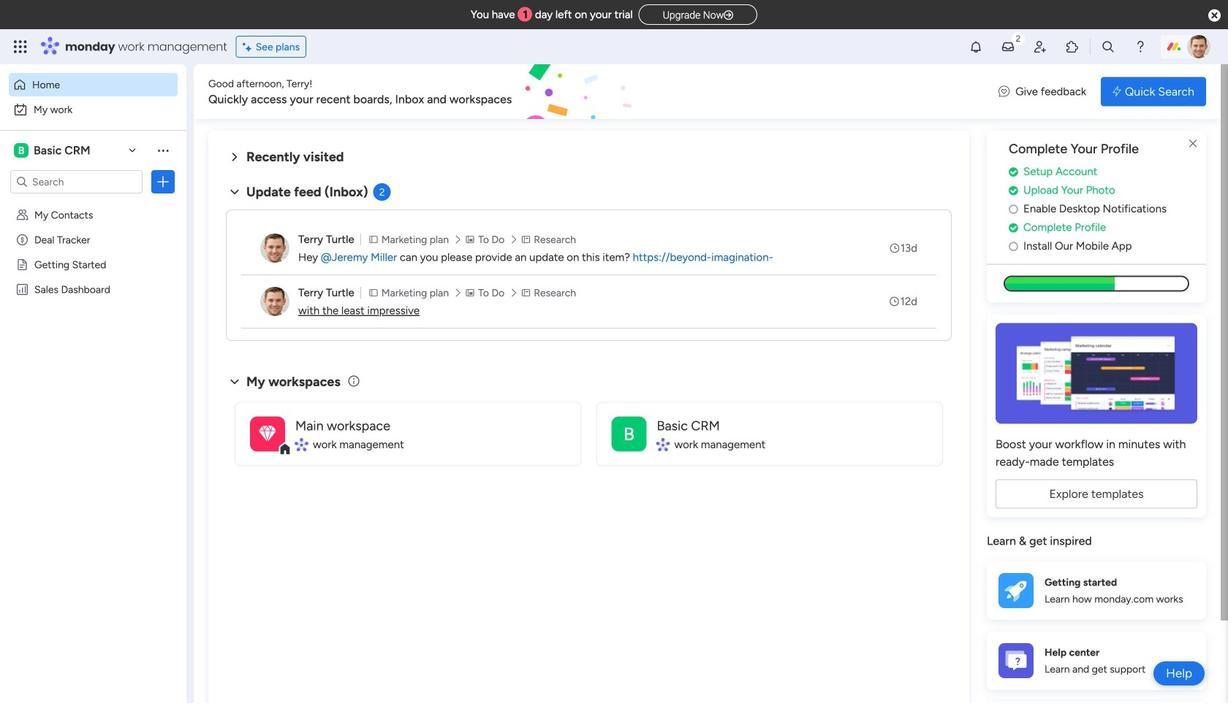 Task type: vqa. For each thing, say whether or not it's contained in the screenshot.
the monday marketplace icon
yes



Task type: locate. For each thing, give the bounding box(es) containing it.
check circle image
[[1009, 167, 1018, 177], [1009, 222, 1018, 233]]

dapulse close image
[[1208, 8, 1221, 23]]

check circle image up check circle icon
[[1009, 167, 1018, 177]]

templates image image
[[1000, 323, 1193, 424]]

0 vertical spatial check circle image
[[1009, 167, 1018, 177]]

workspace options image
[[156, 143, 170, 158]]

dapulse rightstroke image
[[724, 10, 733, 21]]

update feed image
[[1001, 39, 1015, 54]]

open recently visited image
[[226, 148, 243, 166]]

see plans image
[[242, 39, 256, 55]]

1 vertical spatial terry turtle image
[[260, 287, 289, 317]]

terry turtle image
[[260, 234, 289, 263], [260, 287, 289, 317]]

2 element
[[373, 183, 391, 201]]

0 vertical spatial terry turtle image
[[260, 234, 289, 263]]

0 vertical spatial workspace image
[[14, 143, 29, 159]]

Search in workspace field
[[31, 174, 122, 190]]

list box
[[0, 200, 186, 500]]

1 vertical spatial check circle image
[[1009, 222, 1018, 233]]

search everything image
[[1101, 39, 1115, 54]]

public dashboard image
[[15, 283, 29, 297]]

check circle image down circle o image
[[1009, 222, 1018, 233]]

1 horizontal spatial workspace image
[[611, 417, 647, 452]]

workspace image
[[250, 417, 285, 452], [259, 421, 276, 448]]

option
[[9, 73, 178, 96], [9, 98, 178, 121], [0, 202, 186, 205]]

check circle image
[[1009, 185, 1018, 196]]

help center element
[[987, 632, 1206, 691]]

2 image
[[1012, 30, 1025, 46]]

workspace image
[[14, 143, 29, 159], [611, 417, 647, 452]]

v2 bolt switch image
[[1113, 84, 1121, 100]]

1 vertical spatial workspace image
[[611, 417, 647, 452]]

help image
[[1133, 39, 1148, 54]]

getting started element
[[987, 562, 1206, 620]]



Task type: describe. For each thing, give the bounding box(es) containing it.
1 terry turtle image from the top
[[260, 234, 289, 263]]

close update feed (inbox) image
[[226, 183, 243, 201]]

options image
[[156, 175, 170, 189]]

monday marketplace image
[[1065, 39, 1080, 54]]

1 vertical spatial option
[[9, 98, 178, 121]]

v2 user feedback image
[[999, 84, 1010, 100]]

workspace selection element
[[14, 142, 93, 159]]

public board image
[[15, 258, 29, 272]]

close my workspaces image
[[226, 373, 243, 391]]

invite members image
[[1033, 39, 1047, 54]]

0 vertical spatial option
[[9, 73, 178, 96]]

select product image
[[13, 39, 28, 54]]

circle o image
[[1009, 204, 1018, 215]]

2 vertical spatial option
[[0, 202, 186, 205]]

circle o image
[[1009, 241, 1018, 252]]

notifications image
[[969, 39, 983, 54]]

0 horizontal spatial workspace image
[[14, 143, 29, 159]]

2 terry turtle image from the top
[[260, 287, 289, 317]]

1 check circle image from the top
[[1009, 167, 1018, 177]]

2 check circle image from the top
[[1009, 222, 1018, 233]]

dapulse x slim image
[[1184, 135, 1202, 153]]

terry turtle image
[[1187, 35, 1211, 58]]



